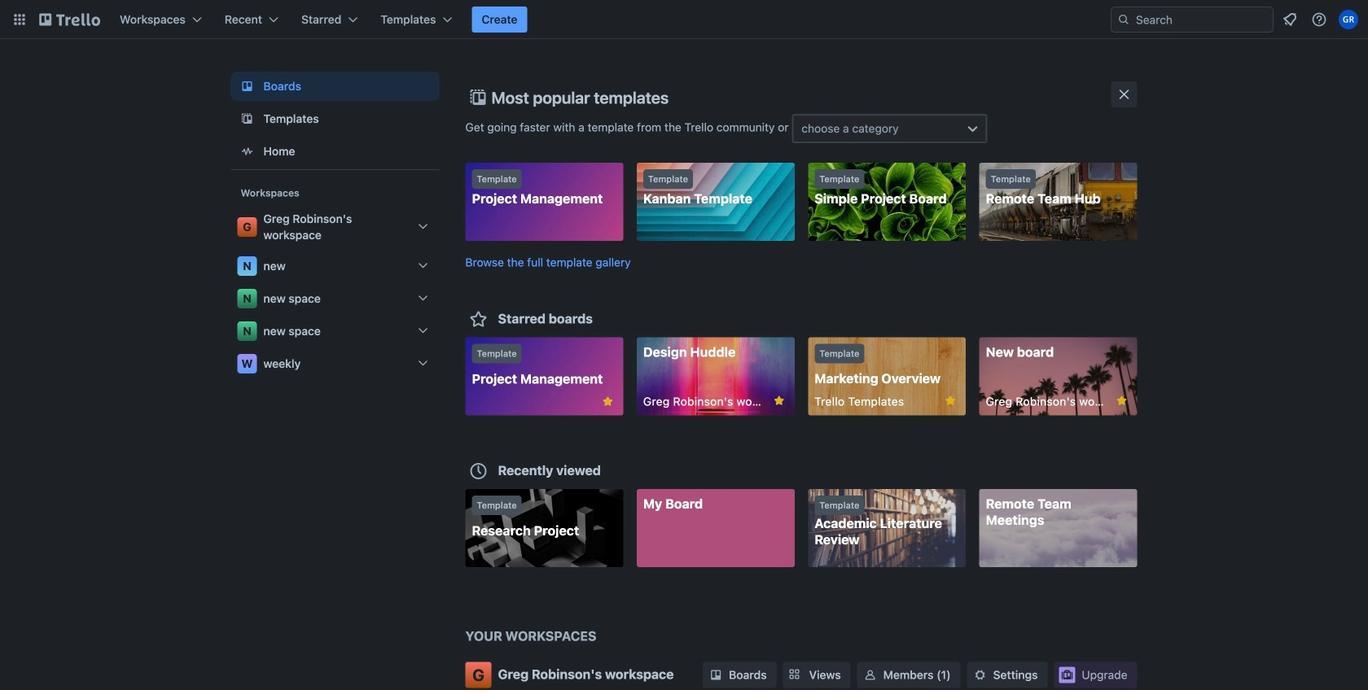 Task type: vqa. For each thing, say whether or not it's contained in the screenshot.
Home image
yes



Task type: locate. For each thing, give the bounding box(es) containing it.
greg robinson (gregrobinson96) image
[[1339, 10, 1359, 29]]

1 sm image from the left
[[708, 668, 724, 684]]

open information menu image
[[1312, 11, 1328, 28]]

2 sm image from the left
[[863, 668, 879, 684]]

1 horizontal spatial click to unstar this board. it will be removed from your starred list. image
[[772, 394, 787, 409]]

board image
[[238, 77, 257, 96]]

0 horizontal spatial sm image
[[708, 668, 724, 684]]

home image
[[238, 142, 257, 161]]

2 horizontal spatial click to unstar this board. it will be removed from your starred list. image
[[944, 394, 958, 409]]

click to unstar this board. it will be removed from your starred list. image
[[772, 394, 787, 409], [944, 394, 958, 409], [601, 395, 615, 409]]

0 notifications image
[[1281, 10, 1300, 29]]

1 horizontal spatial sm image
[[863, 668, 879, 684]]

sm image
[[708, 668, 724, 684], [863, 668, 879, 684]]



Task type: describe. For each thing, give the bounding box(es) containing it.
search image
[[1118, 13, 1131, 26]]

primary element
[[0, 0, 1369, 39]]

back to home image
[[39, 7, 100, 33]]

sm image
[[972, 668, 989, 684]]

template board image
[[238, 109, 257, 129]]

0 horizontal spatial click to unstar this board. it will be removed from your starred list. image
[[601, 395, 615, 409]]

Search field
[[1131, 8, 1273, 31]]



